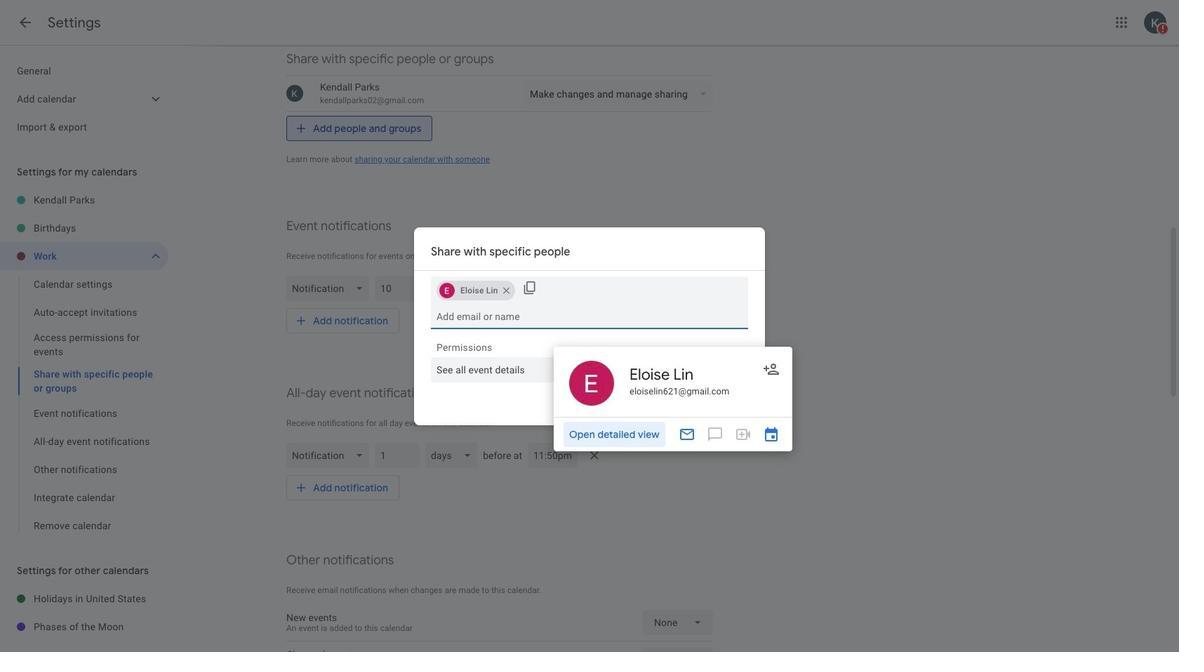 Task type: locate. For each thing, give the bounding box(es) containing it.
1 tree from the top
[[0, 57, 169, 141]]

eloise lin, selected option
[[437, 279, 515, 302]]

1 vertical spatial tree
[[0, 186, 169, 540]]

None field
[[431, 357, 748, 382]]

heading
[[48, 14, 101, 32]]

2 tree from the top
[[0, 186, 169, 540]]

0 vertical spatial tree
[[0, 57, 169, 141]]

information card element
[[554, 347, 793, 451]]

tree item
[[0, 363, 169, 399]]

tree
[[0, 57, 169, 141], [0, 186, 169, 540], [0, 585, 169, 641]]

Add email or name text field
[[437, 304, 743, 329]]

dialog
[[414, 227, 765, 425]]

2 vertical spatial tree
[[0, 585, 169, 641]]

the day before at 11:50pm element
[[286, 440, 713, 471]]

group
[[0, 270, 169, 540]]



Task type: vqa. For each thing, say whether or not it's contained in the screenshot.
10 minutes before "element"
yes



Task type: describe. For each thing, give the bounding box(es) containing it.
10 minutes before element
[[286, 273, 713, 304]]

Days in advance for notification number field
[[381, 443, 415, 468]]

holidays in united states tree item
[[0, 585, 169, 613]]

kendall parks tree item
[[0, 186, 169, 214]]

Minutes in advance for notification number field
[[381, 276, 415, 301]]

go back image
[[17, 14, 34, 31]]

work tree item
[[0, 242, 169, 270]]

selected people list box
[[431, 276, 519, 304]]

phases of the moon tree item
[[0, 613, 169, 641]]

birthdays tree item
[[0, 214, 169, 242]]

3 tree from the top
[[0, 585, 169, 641]]



